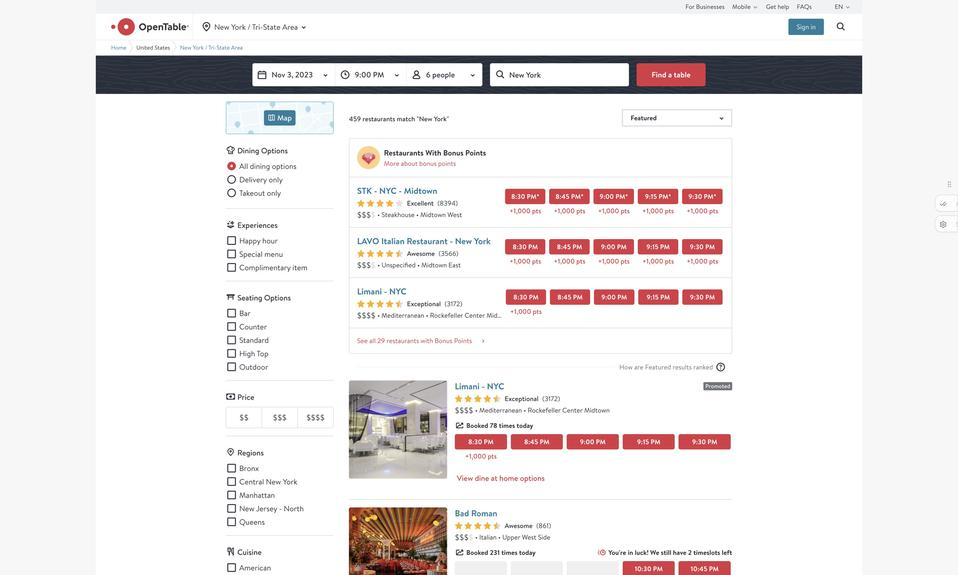 Task type: locate. For each thing, give the bounding box(es) containing it.
8:30 for the '8:30 pm' 'link' for limani - nyc
[[514, 293, 528, 302]]

0 vertical spatial 4.5 stars image
[[357, 250, 403, 257]]

0 horizontal spatial /
[[205, 44, 207, 51]]

limani down unspecified
[[357, 286, 382, 297]]

unspecified
[[382, 261, 416, 269]]

left
[[722, 548, 733, 557]]

) for lavo italian restaurant - new york
[[457, 249, 459, 258]]

area up 3, at the top left of the page
[[283, 22, 298, 32]]

- inside the regions group
[[279, 504, 282, 514]]

1 vertical spatial exceptional ( 3172 )
[[505, 394, 561, 403]]

0 horizontal spatial center
[[465, 311, 485, 320]]

(
[[438, 199, 440, 208], [439, 249, 441, 258], [445, 299, 447, 308], [543, 394, 545, 403], [537, 521, 539, 530]]

lavo italian restaurant - new york
[[357, 235, 491, 247]]

options for dining options
[[261, 146, 288, 156]]

restaurants right 29
[[387, 336, 419, 345]]

8:30 for lavo italian restaurant - new york's the '8:30 pm' 'link'
[[513, 242, 527, 251]]

9:00 pm for bottommost the '8:30 pm' 'link'
[[580, 437, 606, 447]]

9:30
[[689, 192, 703, 201], [690, 242, 704, 251], [690, 293, 704, 302], [693, 437, 707, 447]]

awesome down lavo italian restaurant - new york
[[407, 249, 435, 258]]

10:30 pm link
[[623, 561, 675, 575]]

only for takeout only
[[267, 188, 281, 198]]

exceptional up booked 78 times today
[[505, 394, 539, 403]]

1 vertical spatial 9:15 pm link
[[639, 290, 679, 305]]

$$$ for lavo
[[357, 260, 371, 270]]

exceptional ( 3172 )
[[407, 299, 463, 309], [505, 394, 561, 403]]

limani down "points"
[[455, 380, 480, 392]]

exceptional ( 3172 ) up booked 78 times today
[[505, 394, 561, 403]]

1 horizontal spatial state
[[263, 22, 281, 32]]

$$
[[240, 413, 249, 423]]

9:30 pm
[[690, 242, 716, 251], [690, 293, 716, 302], [693, 437, 718, 447]]

4.6 stars image up the 78
[[455, 395, 501, 403]]

points
[[454, 336, 472, 345]]

1 vertical spatial italian
[[480, 533, 497, 542]]

0 vertical spatial awesome
[[407, 249, 435, 258]]

1 horizontal spatial 4.5 stars image
[[455, 522, 501, 530]]

9:15 for 9:15 pm link for lavo italian restaurant - new york
[[647, 242, 659, 251]]

regions
[[238, 448, 264, 458]]

$$$ down bad
[[455, 532, 469, 542]]

states
[[155, 44, 170, 51]]

1 vertical spatial options
[[520, 473, 545, 484]]

1 horizontal spatial /
[[248, 22, 251, 32]]

8:30 pm link for lavo italian restaurant - new york
[[505, 239, 546, 255]]

bonus
[[444, 148, 464, 158], [420, 159, 437, 168]]

york inside dropdown button
[[231, 22, 246, 32]]

Please input a Location, Restaurant or Cuisine field
[[490, 63, 630, 86]]

8:30 pm for limani - nyc
[[514, 293, 539, 302]]

in inside button
[[811, 22, 817, 31]]

1 vertical spatial limani
[[455, 380, 480, 392]]

with inside button
[[421, 336, 433, 345]]

$ for bad
[[469, 532, 474, 542]]

1 vertical spatial 8:30 pm link
[[506, 290, 547, 305]]

in right sign
[[811, 22, 817, 31]]

1 horizontal spatial area
[[283, 22, 298, 32]]

new
[[214, 22, 230, 32], [180, 44, 192, 51], [455, 235, 472, 247], [266, 477, 281, 487], [239, 504, 255, 514]]

0 horizontal spatial mediterranean
[[382, 311, 425, 320]]

4.5 stars image
[[357, 250, 403, 257], [455, 522, 501, 530]]

0 vertical spatial 9:15 pm link
[[638, 239, 679, 255]]

0 vertical spatial rockefeller
[[430, 311, 463, 320]]

$$$$ • mediterranean • rockefeller center midtown up bonus
[[357, 310, 512, 320]]

2 vertical spatial 8:30 pm link
[[455, 434, 507, 450]]

2 booked from the top
[[467, 548, 489, 557]]

0 vertical spatial restaurants
[[363, 114, 396, 123]]

$ for stk
[[371, 210, 376, 220]]

more
[[384, 159, 400, 168]]

0 vertical spatial new york / tri-state area
[[214, 22, 298, 32]]

1 horizontal spatial limani - nyc
[[455, 380, 505, 392]]

* for 9:15 pm *
[[669, 192, 672, 201]]

mediterranean up see all 29 restaurants with bonus points
[[382, 311, 425, 320]]

0 vertical spatial 8:45 pm
[[557, 242, 583, 251]]

limani - nyc link
[[357, 286, 407, 297], [455, 380, 505, 392]]

( for bad roman
[[537, 521, 539, 530]]

1 vertical spatial limani - nyc link
[[455, 380, 505, 392]]

0 vertical spatial featured
[[631, 113, 657, 122]]

3172
[[447, 299, 460, 308], [545, 394, 558, 403]]

3 * from the left
[[626, 192, 629, 201]]

9:00 pm link
[[594, 239, 635, 255], [595, 290, 635, 305], [567, 434, 619, 450]]

0 vertical spatial times
[[499, 421, 516, 430]]

mediterranean up booked 78 times today
[[480, 406, 522, 415]]

-
[[374, 185, 377, 197], [399, 185, 402, 197], [450, 235, 453, 247], [384, 286, 388, 297], [482, 380, 485, 392], [279, 504, 282, 514]]

0 horizontal spatial 4.6 stars image
[[357, 300, 403, 308]]

1 vertical spatial options
[[264, 293, 291, 303]]

only down the delivery only
[[267, 188, 281, 198]]

bad roman
[[455, 507, 498, 519]]

0 vertical spatial today
[[517, 421, 534, 430]]

9:30 pm link for limani - nyc
[[683, 290, 723, 305]]

9:30 pm for limani - nyc
[[690, 293, 716, 302]]

0 vertical spatial west
[[448, 210, 462, 219]]

) for bad roman
[[549, 521, 552, 530]]

west down 8394
[[448, 210, 462, 219]]

$$$ down lavo
[[357, 260, 371, 270]]

west inside $$$ $ • italian • upper west side
[[522, 533, 537, 542]]

home link
[[111, 44, 126, 51]]

stk
[[357, 185, 372, 197]]

( inside awesome ( 861 )
[[537, 521, 539, 530]]

2 vertical spatial $
[[469, 532, 474, 542]]

1 * from the left
[[537, 192, 540, 201]]

$ down 4 stars image
[[371, 210, 376, 220]]

en
[[835, 2, 844, 11]]

bronx
[[239, 463, 259, 473]]

midtown inside "$$$ $ • unspecified • midtown east"
[[422, 261, 447, 269]]

in left luck!
[[628, 548, 634, 557]]

outdoor
[[239, 362, 268, 372]]

nyc down unspecified
[[390, 286, 407, 297]]

0 horizontal spatial $$$$
[[307, 413, 325, 423]]

only inside option
[[269, 175, 283, 185]]

new inside dropdown button
[[214, 22, 230, 32]]

area down "new york / tri-state area" dropdown button
[[231, 44, 243, 51]]

awesome
[[407, 249, 435, 258], [505, 521, 533, 531]]

( inside excellent ( 8394 )
[[438, 199, 440, 208]]

new up new york / tri-state area link
[[214, 22, 230, 32]]

+1,000 pts
[[510, 206, 542, 216], [554, 206, 586, 216], [599, 206, 630, 216], [643, 206, 674, 216], [687, 206, 719, 216], [510, 257, 542, 266], [554, 257, 586, 266], [599, 257, 630, 266], [643, 257, 674, 266], [687, 257, 719, 266], [511, 307, 542, 316], [466, 452, 497, 461]]

8:45 pm for lavo italian restaurant - new york
[[557, 242, 583, 251]]

tri-
[[252, 22, 263, 32], [209, 44, 217, 51]]

$$$ $ • unspecified • midtown east
[[357, 260, 461, 270]]

- up 4 stars image
[[399, 185, 402, 197]]

side
[[538, 533, 551, 542]]

None field
[[490, 63, 630, 86]]

mobile
[[733, 2, 751, 11]]

east
[[449, 261, 461, 269]]

0 vertical spatial booked
[[467, 421, 489, 430]]

1 vertical spatial 3172
[[545, 394, 558, 403]]

4 * from the left
[[669, 192, 672, 201]]

1 vertical spatial booked
[[467, 548, 489, 557]]

booked left the 78
[[467, 421, 489, 430]]

( for limani - nyc
[[445, 299, 447, 308]]

231
[[490, 548, 500, 557]]

0 vertical spatial limani - nyc
[[357, 286, 407, 297]]

italian up unspecified
[[382, 235, 405, 247]]

only inside radio
[[267, 188, 281, 198]]

booked 231 times today
[[467, 548, 536, 557]]

•
[[378, 210, 380, 219], [417, 210, 419, 219], [378, 261, 380, 269], [418, 261, 420, 269], [378, 311, 380, 320], [426, 311, 429, 320], [476, 406, 478, 415], [524, 406, 527, 415], [476, 533, 478, 542], [499, 533, 501, 542]]

only for delivery only
[[269, 175, 283, 185]]

9:30 pm for lavo italian restaurant - new york
[[690, 242, 716, 251]]

) inside awesome ( 3566 )
[[457, 249, 459, 258]]

9:00 pm for the '8:30 pm' 'link' for limani - nyc
[[602, 293, 628, 302]]

limani - nyc link up the 78
[[455, 380, 505, 392]]

8:45 pm link for limani - nyc
[[550, 290, 591, 305]]

limani - nyc
[[357, 286, 407, 297], [455, 380, 505, 392]]

excellent
[[407, 199, 434, 208]]

new york / tri-state area
[[214, 22, 298, 32], [180, 44, 243, 51]]

1 vertical spatial today
[[520, 548, 536, 557]]

$ down "bad roman" link
[[469, 532, 474, 542]]

1 vertical spatial 8:45 pm link
[[550, 290, 591, 305]]

limani - nyc down unspecified
[[357, 286, 407, 297]]

$$$ $ • steakhouse • midtown west
[[357, 210, 462, 220]]

0 vertical spatial bonus
[[444, 148, 464, 158]]

rockefeller
[[430, 311, 463, 320], [528, 406, 561, 415]]

west inside $$$ $ • steakhouse • midtown west
[[448, 210, 462, 219]]

2 vertical spatial 9:30 pm link
[[679, 434, 731, 450]]

bonus right about
[[420, 159, 437, 168]]

0 vertical spatial 9:00 pm link
[[594, 239, 635, 255]]

awesome for roman
[[505, 521, 533, 531]]

italian up 231
[[480, 533, 497, 542]]

2 horizontal spatial $$$$
[[455, 405, 474, 415]]

restaurant
[[407, 235, 448, 247]]

4 stars image
[[357, 199, 403, 207]]

1 horizontal spatial 3172
[[545, 394, 558, 403]]

- left north
[[279, 504, 282, 514]]

luck!
[[635, 548, 649, 557]]

pts
[[533, 206, 542, 216], [577, 206, 586, 216], [621, 206, 630, 216], [666, 206, 674, 216], [710, 206, 719, 216], [533, 257, 542, 266], [577, 257, 586, 266], [621, 257, 630, 266], [666, 257, 674, 266], [710, 257, 719, 266], [533, 307, 542, 316], [488, 452, 497, 461]]

nyc up 4 stars image
[[380, 185, 397, 197]]

regions group
[[226, 463, 334, 528]]

4.6 stars image up 29
[[357, 300, 403, 308]]

0 vertical spatial 3172
[[447, 299, 460, 308]]

west down awesome ( 861 )
[[522, 533, 537, 542]]

bonus up more about bonus points link
[[444, 148, 464, 158]]

have
[[674, 548, 687, 557]]

9:30 pm link for lavo italian restaurant - new york
[[683, 239, 723, 255]]

rockefeller up bonus
[[430, 311, 463, 320]]

today down upper
[[520, 548, 536, 557]]

( inside awesome ( 3566 )
[[439, 249, 441, 258]]

item
[[293, 262, 308, 273]]

rockefeller up booked 78 times today
[[528, 406, 561, 415]]

get
[[767, 2, 777, 11]]

5 * from the left
[[714, 192, 717, 201]]

$$$$ • mediterranean • rockefeller center midtown up booked 78 times today
[[455, 405, 610, 415]]

0 vertical spatial with
[[426, 148, 442, 158]]

options right home
[[520, 473, 545, 484]]

0 horizontal spatial in
[[628, 548, 634, 557]]

$ down lavo
[[371, 260, 376, 270]]

0 vertical spatial only
[[269, 175, 283, 185]]

a photo of bad roman restaurant image
[[349, 508, 448, 575]]

limani - nyc link down unspecified
[[357, 286, 407, 297]]

1 vertical spatial tri-
[[209, 44, 217, 51]]

complimentary item
[[239, 262, 308, 273]]

cuisine
[[238, 547, 262, 558]]

see
[[357, 336, 368, 345]]

1 vertical spatial state
[[217, 44, 230, 51]]

8:45 for bottom 8:45 pm link
[[525, 437, 539, 447]]

upper
[[503, 533, 521, 542]]

0 vertical spatial limani - nyc link
[[357, 286, 407, 297]]

9:00 pm link for limani - nyc
[[595, 290, 635, 305]]

$$$$ • mediterranean • rockefeller center midtown
[[357, 310, 512, 320], [455, 405, 610, 415]]

1 horizontal spatial rockefeller
[[528, 406, 561, 415]]

all dining options
[[239, 161, 297, 171]]

new up queens on the bottom of page
[[239, 504, 255, 514]]

459
[[349, 114, 361, 123]]

0 horizontal spatial awesome
[[407, 249, 435, 258]]

0 vertical spatial options
[[261, 146, 288, 156]]

0 vertical spatial 8:30 pm link
[[505, 239, 546, 255]]

york"
[[434, 114, 449, 123]]

awesome ( 3566 )
[[407, 249, 459, 258]]

excellent ( 8394 )
[[407, 199, 458, 208]]

0 vertical spatial mediterranean
[[382, 311, 425, 320]]

1 vertical spatial 9:30 pm link
[[683, 290, 723, 305]]

4.6 stars image
[[357, 300, 403, 308], [455, 395, 501, 403]]

0 vertical spatial /
[[248, 22, 251, 32]]

with left bonus
[[421, 336, 433, 345]]

2023
[[295, 70, 313, 80]]

times
[[499, 421, 516, 430], [502, 548, 518, 557]]

featured right are
[[646, 363, 672, 372]]

featured button
[[623, 109, 733, 127]]

search icon image
[[836, 21, 848, 33]]

1 horizontal spatial limani
[[455, 380, 480, 392]]

with
[[426, 148, 442, 158], [421, 336, 433, 345]]

united states
[[137, 44, 170, 51]]

0 horizontal spatial state
[[217, 44, 230, 51]]

today for booked 231 times today
[[520, 548, 536, 557]]

1 horizontal spatial in
[[811, 22, 817, 31]]

1 vertical spatial 9:30 pm
[[690, 293, 716, 302]]

0 vertical spatial limani
[[357, 286, 382, 297]]

8:45 for 8:45 pm link associated with lavo italian restaurant - new york
[[557, 242, 571, 251]]

8:30 pm for lavo italian restaurant - new york
[[513, 242, 538, 251]]

today for booked 78 times today
[[517, 421, 534, 430]]

exceptional up see all 29 restaurants with bonus points button
[[407, 299, 441, 309]]

nyc up the 78
[[487, 380, 505, 392]]

$ for lavo
[[371, 260, 376, 270]]

1 horizontal spatial options
[[520, 473, 545, 484]]

times right 231
[[502, 548, 518, 557]]

1 vertical spatial 9:00 pm link
[[595, 290, 635, 305]]

in for sign
[[811, 22, 817, 31]]

) inside awesome ( 861 )
[[549, 521, 552, 530]]

exceptional
[[407, 299, 441, 309], [505, 394, 539, 403]]

options up the all dining options
[[261, 146, 288, 156]]

0 horizontal spatial area
[[231, 44, 243, 51]]

1 vertical spatial awesome
[[505, 521, 533, 531]]

1 horizontal spatial west
[[522, 533, 537, 542]]

with up more about bonus points link
[[426, 148, 442, 158]]

$$$ down 4 stars image
[[357, 210, 371, 220]]

0 horizontal spatial rockefeller
[[430, 311, 463, 320]]

west
[[448, 210, 462, 219], [522, 533, 537, 542]]

1 vertical spatial 8:45 pm
[[558, 293, 583, 302]]

4.5 stars image down "bad roman" link
[[455, 522, 501, 530]]

businesses
[[697, 2, 725, 11]]

dining
[[250, 161, 270, 171]]

1 booked from the top
[[467, 421, 489, 430]]

0 horizontal spatial options
[[272, 161, 297, 171]]

1 vertical spatial 4.6 stars image
[[455, 395, 501, 403]]

bar
[[239, 308, 251, 318]]

2 * from the left
[[581, 192, 584, 201]]

central
[[239, 477, 264, 487]]

0 horizontal spatial 3172
[[447, 299, 460, 308]]

1 vertical spatial nyc
[[390, 286, 407, 297]]

awesome up upper
[[505, 521, 533, 531]]

1 vertical spatial 9:15 pm
[[647, 293, 671, 302]]

0 vertical spatial in
[[811, 22, 817, 31]]

exceptional ( 3172 ) up bonus
[[407, 299, 463, 309]]

1 horizontal spatial tri-
[[252, 22, 263, 32]]

) inside excellent ( 8394 )
[[456, 199, 458, 208]]

8:30 pm link
[[505, 239, 546, 255], [506, 290, 547, 305], [455, 434, 507, 450]]

map button
[[226, 102, 334, 134]]

central new york
[[239, 477, 298, 487]]

)
[[456, 199, 458, 208], [457, 249, 459, 258], [460, 299, 463, 308], [558, 394, 561, 403], [549, 521, 552, 530]]

8:45 pm
[[557, 242, 583, 251], [558, 293, 583, 302], [525, 437, 550, 447]]

times right the 78
[[499, 421, 516, 430]]

featured
[[631, 113, 657, 122], [646, 363, 672, 372]]

9:15 pm link for lavo italian restaurant - new york
[[638, 239, 679, 255]]

9:00 pm *
[[600, 192, 629, 201]]

9:00 pm for lavo italian restaurant - new york's the '8:30 pm' 'link'
[[601, 242, 627, 251]]

manhattan
[[239, 490, 275, 500]]

york inside the regions group
[[283, 477, 298, 487]]

options right seating on the bottom of the page
[[264, 293, 291, 303]]

home
[[111, 44, 126, 51]]

only down the all dining options
[[269, 175, 283, 185]]

limani for the right limani - nyc link
[[455, 380, 480, 392]]

/ inside dropdown button
[[248, 22, 251, 32]]

restaurants right 459 at the top left
[[363, 114, 396, 123]]

dining options group
[[226, 160, 334, 201]]

today right the 78
[[517, 421, 534, 430]]

limani - nyc up the 78
[[455, 380, 505, 392]]

options right dining
[[272, 161, 297, 171]]

featured down find
[[631, 113, 657, 122]]

1 vertical spatial mediterranean
[[480, 406, 522, 415]]

booked left 231
[[467, 548, 489, 557]]

0 horizontal spatial limani
[[357, 286, 382, 297]]

1 horizontal spatial limani - nyc link
[[455, 380, 505, 392]]

view dine at home options
[[457, 473, 545, 484]]

4.5 stars image down lavo
[[357, 250, 403, 257]]

0 vertical spatial 8:30 pm
[[513, 242, 538, 251]]

1 vertical spatial times
[[502, 548, 518, 557]]

seating options group
[[226, 308, 334, 373]]



Task type: describe. For each thing, give the bounding box(es) containing it.
nov 3, 2023
[[272, 70, 313, 80]]

( for stk - nyc - midtown
[[438, 199, 440, 208]]

limani for the left limani - nyc link
[[357, 286, 382, 297]]

Takeout only radio
[[226, 187, 281, 199]]

restaurants with bonus points more about bonus points
[[384, 148, 487, 168]]

experiences
[[238, 220, 278, 230]]

2 vertical spatial 9:15 pm link
[[623, 434, 675, 450]]

opentable logo image
[[111, 18, 189, 35]]

high top
[[239, 349, 269, 359]]

in for you're
[[628, 548, 634, 557]]

west for stk - nyc - midtown
[[448, 210, 462, 219]]

sign in
[[797, 22, 817, 31]]

0 horizontal spatial exceptional
[[407, 299, 441, 309]]

* for 9:00 pm *
[[626, 192, 629, 201]]

takeout
[[239, 188, 265, 198]]

1 vertical spatial $$$$ • mediterranean • rockefeller center midtown
[[455, 405, 610, 415]]

All dining options radio
[[226, 160, 297, 172]]

italian inside $$$ $ • italian • upper west side
[[480, 533, 497, 542]]

seating options
[[238, 293, 291, 303]]

10:45 pm link
[[679, 561, 731, 575]]

bonus point image
[[357, 146, 380, 169]]

new up manhattan
[[266, 477, 281, 487]]

- up 3566
[[450, 235, 453, 247]]

9:15 pm *
[[646, 192, 672, 201]]

2 vertical spatial 9:30 pm
[[693, 437, 718, 447]]

en button
[[835, 0, 854, 13]]

new right states
[[180, 44, 192, 51]]

9:15 for 9:15 pm link for limani - nyc
[[647, 293, 659, 302]]

2 vertical spatial 9:15 pm
[[638, 437, 661, 447]]

help
[[778, 2, 790, 11]]

0 vertical spatial center
[[465, 311, 485, 320]]

booked 78 times today
[[467, 421, 534, 430]]

a
[[669, 69, 673, 80]]

find
[[652, 69, 667, 80]]

1 vertical spatial center
[[563, 406, 583, 415]]

* for 9:30 pm *
[[714, 192, 717, 201]]

get help
[[767, 2, 790, 11]]

* for 8:30 pm *
[[537, 192, 540, 201]]

new york / tri-state area inside dropdown button
[[214, 22, 298, 32]]

1 vertical spatial area
[[231, 44, 243, 51]]

0 horizontal spatial tri-
[[209, 44, 217, 51]]

stk - nyc - midtown
[[357, 185, 438, 197]]

4.5 stars image for roman
[[455, 522, 501, 530]]

8:30 pm link for limani - nyc
[[506, 290, 547, 305]]

2 vertical spatial 9:00 pm link
[[567, 434, 619, 450]]

- right stk
[[374, 185, 377, 197]]

1 horizontal spatial 4.6 stars image
[[455, 395, 501, 403]]

see all 29 restaurants with bonus points
[[357, 336, 472, 345]]

8:45 pm link for lavo italian restaurant - new york
[[550, 239, 590, 255]]

how
[[620, 363, 633, 372]]

29
[[378, 336, 385, 345]]

north
[[284, 504, 304, 514]]

9:30 for bottom 9:15 pm link
[[693, 437, 707, 447]]

for businesses
[[686, 2, 725, 11]]

nov 3, 2023 button
[[253, 63, 335, 86]]

1 vertical spatial bonus
[[420, 159, 437, 168]]

1 horizontal spatial mediterranean
[[480, 406, 522, 415]]

2 vertical spatial 8:30 pm
[[469, 437, 494, 447]]

all
[[370, 336, 376, 345]]

0 horizontal spatial limani - nyc link
[[357, 286, 407, 297]]

0 vertical spatial exceptional ( 3172 )
[[407, 299, 463, 309]]

0 vertical spatial 4.6 stars image
[[357, 300, 403, 308]]

bad
[[455, 507, 470, 519]]

0 vertical spatial points
[[466, 148, 487, 158]]

happy
[[239, 236, 261, 246]]

options inside button
[[520, 473, 545, 484]]

for businesses button
[[686, 0, 725, 13]]

9:15 pm for limani - nyc
[[647, 293, 671, 302]]

1 horizontal spatial $$$$
[[357, 310, 376, 320]]

area inside dropdown button
[[283, 22, 298, 32]]

delivery only
[[239, 175, 283, 185]]

midtown inside $$$ $ • steakhouse • midtown west
[[421, 210, 446, 219]]

bad roman link
[[455, 507, 498, 519]]

0 horizontal spatial points
[[439, 159, 456, 168]]

mobile button
[[733, 0, 762, 13]]

sign in button
[[789, 19, 825, 35]]

people
[[433, 70, 455, 80]]

9:30 for 9:15 pm link for lavo italian restaurant - new york
[[690, 242, 704, 251]]

times for 231
[[502, 548, 518, 557]]

* for 8:45 pm *
[[581, 192, 584, 201]]

awesome ( 861 )
[[505, 521, 552, 531]]

timeslots
[[694, 548, 721, 557]]

) for limani - nyc
[[460, 299, 463, 308]]

- down unspecified
[[384, 286, 388, 297]]

restaurants inside button
[[387, 336, 419, 345]]

special
[[239, 249, 263, 259]]

booked for booked 78 times today
[[467, 421, 489, 430]]

10:45
[[691, 565, 708, 574]]

0 vertical spatial italian
[[382, 235, 405, 247]]

dining
[[238, 146, 260, 156]]

8394
[[440, 199, 456, 208]]

( for lavo italian restaurant - new york
[[439, 249, 441, 258]]

high
[[239, 349, 255, 359]]

match
[[397, 114, 415, 123]]

1 vertical spatial rockefeller
[[528, 406, 561, 415]]

1 vertical spatial limani - nyc
[[455, 380, 505, 392]]

for
[[686, 2, 695, 11]]

1 vertical spatial new york / tri-state area
[[180, 44, 243, 51]]

restaurants
[[384, 148, 424, 158]]

$$$ for bad
[[455, 532, 469, 542]]

new jersey - north
[[239, 504, 304, 514]]

jersey
[[256, 504, 277, 514]]

9:30 for 9:15 pm link for limani - nyc
[[690, 293, 704, 302]]

sign
[[797, 22, 810, 31]]

10:30 pm
[[635, 565, 663, 574]]

roman
[[472, 507, 498, 519]]

nyc for $
[[380, 185, 397, 197]]

dining options
[[238, 146, 288, 156]]

0 horizontal spatial limani - nyc
[[357, 286, 407, 297]]

a photo of limani - nyc restaurant image
[[349, 381, 448, 479]]

9:15 for bottom 9:15 pm link
[[638, 437, 650, 447]]

more about bonus points link
[[384, 159, 456, 168]]

takeout only
[[239, 188, 281, 198]]

experiences group
[[226, 235, 334, 273]]

new up 3566
[[455, 235, 472, 247]]

find a table button
[[637, 63, 706, 86]]

9:15 pm for lavo italian restaurant - new york
[[647, 242, 670, 251]]

9:15 pm link for limani - nyc
[[639, 290, 679, 305]]

promoted
[[706, 382, 731, 390]]

8:45 for limani - nyc's 8:45 pm link
[[558, 293, 572, 302]]

west for bad roman
[[522, 533, 537, 542]]

about
[[401, 159, 418, 168]]

options for seating options
[[264, 293, 291, 303]]

booked for booked 231 times today
[[467, 548, 489, 557]]

lavo italian restaurant - new york link
[[357, 235, 491, 247]]

faqs button
[[798, 0, 812, 13]]

awesome for italian
[[407, 249, 435, 258]]

8:30 for bottommost the '8:30 pm' 'link'
[[469, 437, 483, 447]]

1 horizontal spatial bonus
[[444, 148, 464, 158]]

happy hour
[[239, 236, 278, 246]]

nov
[[272, 70, 285, 80]]

$$$ for stk
[[357, 210, 371, 220]]

2 vertical spatial nyc
[[487, 380, 505, 392]]

stk - nyc - midtown link
[[357, 185, 438, 197]]

find a table
[[652, 69, 691, 80]]

results
[[673, 363, 692, 372]]

2 vertical spatial 8:45 pm
[[525, 437, 550, 447]]

1 horizontal spatial exceptional ( 3172 )
[[505, 394, 561, 403]]

home
[[500, 473, 519, 484]]

view
[[457, 473, 473, 484]]

1 vertical spatial featured
[[646, 363, 672, 372]]

view dine at home options button
[[455, 465, 733, 492]]

- up booked 78 times today
[[482, 380, 485, 392]]

1 horizontal spatial exceptional
[[505, 394, 539, 403]]

state inside "new york / tri-state area" dropdown button
[[263, 22, 281, 32]]

options inside radio
[[272, 161, 297, 171]]

we
[[651, 548, 660, 557]]

nyc for •
[[390, 286, 407, 297]]

ranked
[[694, 363, 714, 372]]

featured inside popup button
[[631, 113, 657, 122]]

2 vertical spatial 8:45 pm link
[[511, 434, 563, 450]]

459 restaurants match "new york"
[[349, 114, 449, 123]]

2
[[689, 548, 692, 557]]

$$$ right $$
[[273, 413, 287, 423]]

hour
[[263, 236, 278, 246]]

see all 29 restaurants with bonus points button
[[357, 336, 487, 346]]

with inside restaurants with bonus points more about bonus points
[[426, 148, 442, 158]]

tri- inside dropdown button
[[252, 22, 263, 32]]

you're
[[609, 548, 627, 557]]

9:30 pm *
[[689, 192, 717, 201]]

times for 78
[[499, 421, 516, 430]]

78
[[490, 421, 498, 430]]

) for stk - nyc - midtown
[[456, 199, 458, 208]]

seating
[[238, 293, 263, 303]]

0 vertical spatial $$$$ • mediterranean • rockefeller center midtown
[[357, 310, 512, 320]]

8:30 pm *
[[512, 192, 540, 201]]

Delivery only radio
[[226, 174, 283, 185]]

8:45 pm for limani - nyc
[[558, 293, 583, 302]]

price
[[238, 392, 255, 402]]

bonus
[[435, 336, 453, 345]]

9:00 pm link for lavo italian restaurant - new york
[[594, 239, 635, 255]]

"new
[[417, 114, 433, 123]]

10:45 pm
[[691, 565, 719, 574]]

10:30
[[635, 565, 652, 574]]

8:45 pm *
[[556, 192, 584, 201]]

4.5 stars image for italian
[[357, 250, 403, 257]]



Task type: vqa. For each thing, say whether or not it's contained in the screenshot.
Friday element
no



